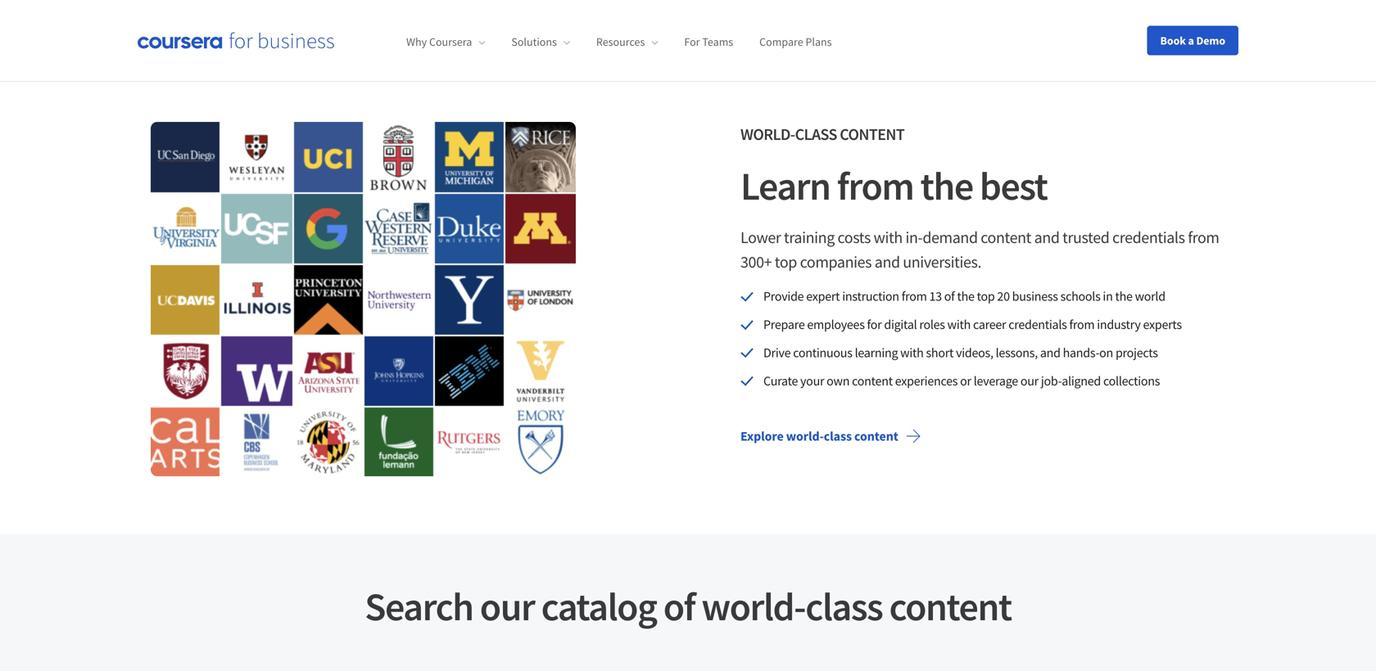 Task type: describe. For each thing, give the bounding box(es) containing it.
1 horizontal spatial of
[[945, 289, 955, 305]]

content inside lower training costs with in-demand content and trusted credentials from 300+ top companies and universities.
[[981, 228, 1032, 248]]

curate your own content experiences or leverage our job-aligned collections
[[764, 373, 1160, 390]]

search
[[365, 582, 473, 632]]

aligned
[[1062, 373, 1101, 390]]

13
[[930, 289, 942, 305]]

1 horizontal spatial top
[[977, 289, 995, 305]]

the up the demand
[[921, 162, 973, 211]]

for
[[684, 35, 700, 49]]

20
[[998, 289, 1010, 305]]

best
[[980, 162, 1048, 211]]

in-
[[906, 228, 923, 248]]

2 vertical spatial class
[[806, 582, 883, 632]]

teams
[[702, 35, 734, 49]]

lessons,
[[996, 345, 1038, 361]]

a
[[1189, 33, 1195, 48]]

expert
[[806, 289, 840, 305]]

digital
[[884, 317, 917, 333]]

resources link
[[596, 35, 658, 49]]

and for videos,
[[1041, 345, 1061, 361]]

universities.
[[903, 252, 982, 273]]

1 vertical spatial and
[[875, 252, 900, 273]]

costs
[[838, 228, 871, 248]]

with for in-
[[874, 228, 903, 248]]

career
[[973, 317, 1007, 333]]

from inside lower training costs with in-demand content and trusted credentials from 300+ top companies and universities.
[[1188, 228, 1220, 248]]

plans
[[806, 35, 832, 49]]

learning
[[855, 345, 898, 361]]

1 vertical spatial our
[[480, 582, 535, 632]]

on
[[1100, 345, 1114, 361]]

videos,
[[956, 345, 994, 361]]

0 vertical spatial our
[[1021, 373, 1039, 390]]

roles
[[920, 317, 945, 333]]

explore world-class content link
[[728, 417, 935, 456]]

book a demo button
[[1148, 26, 1239, 55]]

companies
[[800, 252, 872, 273]]

0 horizontal spatial of
[[664, 582, 695, 632]]

compare
[[760, 35, 804, 49]]

why coursera
[[406, 35, 472, 49]]

compare plans link
[[760, 35, 832, 49]]

and for demand
[[1035, 228, 1060, 248]]

learn
[[741, 162, 831, 211]]

employees
[[807, 317, 865, 333]]

catalog
[[541, 582, 657, 632]]

or
[[960, 373, 972, 390]]

experiences
[[895, 373, 958, 390]]

coursera for business image
[[138, 32, 334, 49]]

resources
[[596, 35, 645, 49]]

continuous
[[793, 345, 853, 361]]



Task type: locate. For each thing, give the bounding box(es) containing it.
curate
[[764, 373, 798, 390]]

explore
[[741, 428, 784, 445]]

with
[[874, 228, 903, 248], [948, 317, 971, 333], [901, 345, 924, 361]]

in
[[1103, 289, 1113, 305]]

1 horizontal spatial credentials
[[1113, 228, 1185, 248]]

1 vertical spatial class
[[824, 428, 852, 445]]

trusted
[[1063, 228, 1110, 248]]

top
[[775, 252, 797, 273], [977, 289, 995, 305]]

short
[[926, 345, 954, 361]]

credentials
[[1113, 228, 1185, 248], [1009, 317, 1067, 333]]

drive
[[764, 345, 791, 361]]

experts
[[1143, 317, 1182, 333]]

lower training costs with in-demand content and trusted credentials from 300+ top companies and universities.
[[741, 228, 1220, 273]]

of right catalog
[[664, 582, 695, 632]]

0 vertical spatial of
[[945, 289, 955, 305]]

world-class content
[[741, 124, 905, 145]]

class inside explore world-class content link
[[824, 428, 852, 445]]

1 vertical spatial world-
[[702, 582, 806, 632]]

and up the instruction
[[875, 252, 900, 273]]

top inside lower training costs with in-demand content and trusted credentials from 300+ top companies and universities.
[[775, 252, 797, 273]]

why coursera link
[[406, 35, 485, 49]]

for teams
[[684, 35, 734, 49]]

world
[[1135, 289, 1166, 305]]

demand
[[923, 228, 978, 248]]

0 vertical spatial credentials
[[1113, 228, 1185, 248]]

the
[[921, 162, 973, 211], [957, 289, 975, 305], [1116, 289, 1133, 305]]

prepare employees for digital roles with career credentials from industry experts
[[764, 317, 1182, 333]]

and up job-
[[1041, 345, 1061, 361]]

drive continuous learning with short videos, lessons, and hands-on projects
[[764, 345, 1158, 361]]

hands-
[[1063, 345, 1100, 361]]

coursera
[[429, 35, 472, 49]]

of right 13 at the top right of the page
[[945, 289, 955, 305]]

provide expert instruction from 13 of the top 20 business schools in the world
[[764, 289, 1166, 305]]

1 vertical spatial credentials
[[1009, 317, 1067, 333]]

with inside lower training costs with in-demand content and trusted credentials from 300+ top companies and universities.
[[874, 228, 903, 248]]

0 vertical spatial with
[[874, 228, 903, 248]]

with for short
[[901, 345, 924, 361]]

2 vertical spatial with
[[901, 345, 924, 361]]

business
[[1013, 289, 1058, 305]]

prepare
[[764, 317, 805, 333]]

the up prepare employees for digital roles with career credentials from industry experts
[[957, 289, 975, 305]]

our
[[1021, 373, 1039, 390], [480, 582, 535, 632]]

300+
[[741, 252, 772, 273]]

credentials up "world"
[[1113, 228, 1185, 248]]

2 vertical spatial and
[[1041, 345, 1061, 361]]

0 vertical spatial world-
[[786, 428, 824, 445]]

book
[[1161, 33, 1186, 48]]

0 vertical spatial and
[[1035, 228, 1060, 248]]

and
[[1035, 228, 1060, 248], [875, 252, 900, 273], [1041, 345, 1061, 361]]

credentials inside lower training costs with in-demand content and trusted credentials from 300+ top companies and universities.
[[1113, 228, 1185, 248]]

thirty logos from well known universities image
[[151, 122, 576, 477]]

1 vertical spatial of
[[664, 582, 695, 632]]

with left short
[[901, 345, 924, 361]]

class
[[795, 124, 837, 145], [824, 428, 852, 445], [806, 582, 883, 632]]

world-
[[741, 124, 795, 145]]

learn from the best
[[741, 162, 1048, 211]]

and left trusted
[[1035, 228, 1060, 248]]

lower
[[741, 228, 781, 248]]

why
[[406, 35, 427, 49]]

the right in
[[1116, 289, 1133, 305]]

1 horizontal spatial our
[[1021, 373, 1039, 390]]

own
[[827, 373, 850, 390]]

leverage
[[974, 373, 1018, 390]]

instruction
[[843, 289, 900, 305]]

credentials down business
[[1009, 317, 1067, 333]]

solutions link
[[512, 35, 570, 49]]

solutions
[[512, 35, 557, 49]]

projects
[[1116, 345, 1158, 361]]

1 vertical spatial top
[[977, 289, 995, 305]]

job-
[[1041, 373, 1062, 390]]

0 vertical spatial top
[[775, 252, 797, 273]]

0 vertical spatial class
[[795, 124, 837, 145]]

top left 20
[[977, 289, 995, 305]]

0 horizontal spatial top
[[775, 252, 797, 273]]

1 vertical spatial with
[[948, 317, 971, 333]]

0 horizontal spatial our
[[480, 582, 535, 632]]

schools
[[1061, 289, 1101, 305]]

book a demo
[[1161, 33, 1226, 48]]

for
[[867, 317, 882, 333]]

with left in-
[[874, 228, 903, 248]]

from
[[837, 162, 914, 211], [1188, 228, 1220, 248], [902, 289, 927, 305], [1070, 317, 1095, 333]]

provide
[[764, 289, 804, 305]]

with right 'roles' at right
[[948, 317, 971, 333]]

demo
[[1197, 33, 1226, 48]]

training
[[784, 228, 835, 248]]

collections
[[1104, 373, 1160, 390]]

search our catalog of world-class content
[[365, 582, 1012, 632]]

world-
[[786, 428, 824, 445], [702, 582, 806, 632]]

of
[[945, 289, 955, 305], [664, 582, 695, 632]]

your
[[801, 373, 825, 390]]

top right 300+
[[775, 252, 797, 273]]

compare plans
[[760, 35, 832, 49]]

content
[[840, 124, 905, 145], [981, 228, 1032, 248], [852, 373, 893, 390], [855, 428, 899, 445], [889, 582, 1012, 632]]

explore world-class content
[[741, 428, 899, 445]]

industry
[[1097, 317, 1141, 333]]

for teams link
[[684, 35, 734, 49]]

0 horizontal spatial credentials
[[1009, 317, 1067, 333]]



Task type: vqa. For each thing, say whether or not it's contained in the screenshot.
resources
yes



